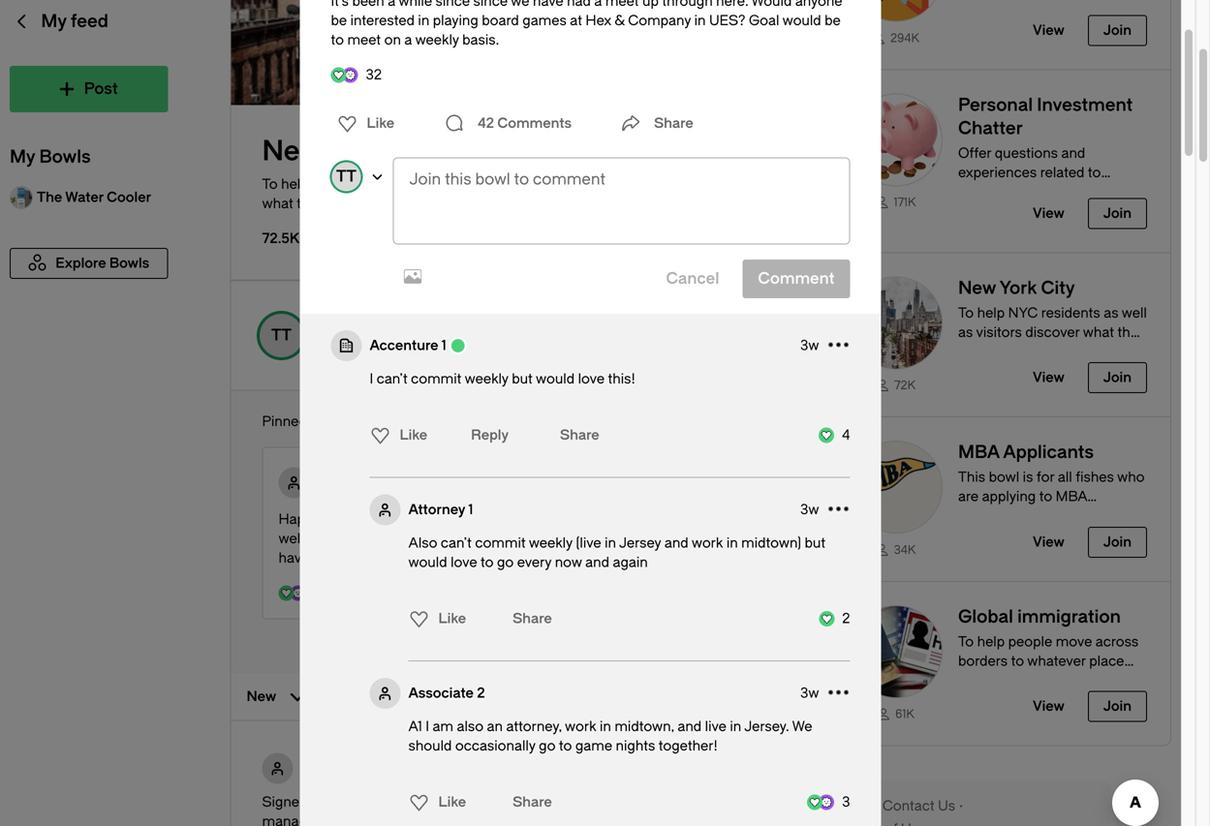 Task type: locate. For each thing, give the bounding box(es) containing it.
as left 'well'
[[408, 176, 423, 192]]

most inside signed a lease recently… psa for all of you looking at moving … solil management literally the most inefficient property management i've eve
[[425, 814, 458, 827]]

0 horizontal spatial go
[[497, 555, 514, 571]]

toogle identity image for associate 2
[[370, 678, 401, 709]]

0 vertical spatial can't
[[377, 371, 408, 387]]

0 vertical spatial toogle identity image
[[370, 495, 401, 526]]

1 horizontal spatial i
[[426, 719, 429, 735]]

like up york
[[367, 115, 395, 131]]

occasionally
[[455, 739, 536, 755]]

1 horizontal spatial go
[[539, 739, 556, 755]]

now
[[555, 555, 582, 571]]

in
[[605, 536, 616, 552], [727, 536, 738, 552], [600, 719, 612, 735], [730, 719, 742, 735]]

0 horizontal spatial as
[[408, 176, 423, 192]]

a1 i am also an attorney, work in midtown, and live in jersey. we should occasionally go to game nights together!
[[409, 719, 813, 755]]

0 vertical spatial i
[[370, 371, 373, 387]]

can't inside also can't commit weekly (live in jersey and work in midtown) but would love to go every now and again
[[441, 536, 472, 552]]

2 up also
[[477, 686, 485, 702]]

3w for 4
[[801, 338, 820, 354]]

but up reply button
[[512, 371, 533, 387]]

management
[[262, 814, 349, 827], [586, 814, 673, 827]]

0 horizontal spatial most
[[370, 196, 403, 212]]

rections list menu for also
[[404, 600, 466, 639]]

1 vertical spatial toogle identity image
[[262, 754, 293, 785]]

solil
[[668, 795, 696, 811]]

2 3w from the top
[[801, 502, 820, 518]]

2 toogle identity image from the top
[[370, 678, 401, 709]]

0 horizontal spatial toogle identity image
[[262, 754, 293, 785]]

like for a1
[[439, 795, 466, 811]]

0 vertical spatial love
[[578, 371, 605, 387]]

like
[[367, 115, 395, 131], [400, 427, 428, 443], [439, 611, 466, 627], [439, 795, 466, 811]]

1 inside accenture 1 "button"
[[442, 338, 447, 354]]

0 horizontal spatial would
[[409, 555, 447, 571]]

recently…
[[360, 795, 420, 811]]

2 horizontal spatial to
[[559, 739, 572, 755]]

1 vertical spatial toogle identity image
[[370, 678, 401, 709]]

1 vertical spatial 3w
[[801, 502, 820, 518]]

to inside new york city to help nyc residents as well as visitors discover what the world's most popular city has to offer!
[[511, 196, 524, 212]]

the down recently…
[[401, 814, 421, 827]]

toogle identity image
[[331, 330, 362, 361], [262, 754, 293, 785]]

0 horizontal spatial love
[[451, 555, 477, 571]]

commit up every
[[475, 536, 526, 552]]

can't down "accenture"
[[377, 371, 408, 387]]

rections list menu down "32"
[[326, 108, 400, 139]]

3 3w from the top
[[801, 686, 820, 702]]

1 as from the left
[[408, 176, 423, 192]]

accenture 1 button
[[370, 336, 447, 355]]

1 right attorney
[[469, 502, 473, 518]]

toogle identity image up signed
[[262, 754, 293, 785]]

can't
[[377, 371, 408, 387], [441, 536, 472, 552]]

0 horizontal spatial the
[[297, 196, 318, 212]]

commit inside also can't commit weekly (live in jersey and work in midtown) but would love to go every now and again
[[475, 536, 526, 552]]

psa
[[423, 795, 451, 811]]

2 vertical spatial to
[[559, 739, 572, 755]]

1 horizontal spatial share button
[[553, 425, 600, 446]]

commit for also
[[475, 536, 526, 552]]

1 vertical spatial share button
[[553, 425, 600, 446]]

go inside also can't commit weekly (live in jersey and work in midtown) but would love to go every now and again
[[497, 555, 514, 571]]

1 for accenture 1
[[442, 338, 447, 354]]

0 horizontal spatial weekly
[[465, 371, 509, 387]]

2 t from the left
[[347, 168, 357, 186]]

should
[[409, 739, 452, 755]]

1 vertical spatial love
[[451, 555, 477, 571]]

/
[[875, 799, 880, 815]]

1 vertical spatial can't
[[441, 536, 472, 552]]

1 vertical spatial commit
[[475, 536, 526, 552]]

1 vertical spatial to
[[481, 555, 494, 571]]

72.5k members
[[262, 231, 365, 247]]

help
[[841, 799, 872, 815]]

61k button
[[827, 582, 1171, 746]]

0 vertical spatial to
[[511, 196, 524, 212]]

live
[[705, 719, 727, 735]]

love left this!
[[578, 371, 605, 387]]

42
[[478, 115, 494, 131]]

1 vertical spatial most
[[425, 814, 458, 827]]

rections list menu left all on the bottom left of the page
[[404, 784, 466, 822]]

to left every
[[481, 555, 494, 571]]

1 vertical spatial would
[[409, 555, 447, 571]]

the down help
[[297, 196, 318, 212]]

posts
[[310, 414, 347, 430]]

0 vertical spatial but
[[512, 371, 533, 387]]

i
[[370, 371, 373, 387], [426, 719, 429, 735]]

1 toogle identity image from the top
[[370, 495, 401, 526]]

rections list menu
[[326, 108, 400, 139], [365, 416, 428, 455], [404, 600, 466, 639], [404, 784, 466, 822]]

t
[[336, 168, 347, 186], [347, 168, 357, 186]]

0 horizontal spatial work
[[565, 719, 597, 735]]

go
[[497, 555, 514, 571], [539, 739, 556, 755]]

0 horizontal spatial but
[[512, 371, 533, 387]]

discover
[[522, 176, 576, 192]]

but inside also can't commit weekly (live in jersey and work in midtown) but would love to go every now and again
[[805, 536, 826, 552]]

the inside signed a lease recently… psa for all of you looking at moving … solil management literally the most inefficient property management i've eve
[[401, 814, 421, 827]]

love
[[578, 371, 605, 387], [451, 555, 477, 571]]

would inside also can't commit weekly (live in jersey and work in midtown) but would love to go every now and again
[[409, 555, 447, 571]]

0 horizontal spatial management
[[262, 814, 349, 827]]

as
[[408, 176, 423, 192], [454, 176, 469, 192]]

go inside a1 i am also an attorney, work in midtown, and live in jersey. we should occasionally go to game nights together!
[[539, 739, 556, 755]]

1 3w from the top
[[801, 338, 820, 354]]

of
[[494, 795, 507, 811]]

0 horizontal spatial commit
[[411, 371, 462, 387]]

but
[[512, 371, 533, 387], [805, 536, 826, 552]]

1 vertical spatial i
[[426, 719, 429, 735]]

2 down 34k link
[[843, 611, 851, 627]]

1 horizontal spatial management
[[586, 814, 673, 827]]

the inside new york city to help nyc residents as well as visitors discover what the world's most popular city has to offer!
[[297, 196, 318, 212]]

1 vertical spatial 2
[[477, 686, 485, 702]]

commit
[[411, 371, 462, 387], [475, 536, 526, 552]]

new
[[262, 135, 321, 168]]

work inside a1 i am also an attorney, work in midtown, and live in jersey. we should occasionally go to game nights together!
[[565, 719, 597, 735]]

0 vertical spatial 3w
[[801, 338, 820, 354]]

toogle identity image left associate
[[370, 678, 401, 709]]

help / contact us link
[[841, 797, 967, 817]]

midtown,
[[615, 719, 675, 735]]

but right midtown)
[[805, 536, 826, 552]]

1 horizontal spatial 1
[[469, 502, 473, 518]]

commit down accenture 1 "button"
[[411, 371, 462, 387]]

72.5k
[[262, 231, 299, 247]]

294k
[[891, 31, 920, 45]]

and down (live
[[586, 555, 610, 571]]

toogle identity image left attorney
[[370, 495, 401, 526]]

0 vertical spatial the
[[297, 196, 318, 212]]

1 management from the left
[[262, 814, 349, 827]]

0 horizontal spatial can't
[[377, 371, 408, 387]]

a
[[311, 795, 319, 811]]

rections list menu for i
[[365, 416, 428, 455]]

72k link
[[850, 377, 943, 394]]

work
[[692, 536, 723, 552], [565, 719, 597, 735]]

most
[[370, 196, 403, 212], [425, 814, 458, 827]]

love down attorney 1 button
[[451, 555, 477, 571]]

go left every
[[497, 555, 514, 571]]

popular
[[406, 196, 455, 212]]

171k button
[[827, 70, 1171, 252]]

most down residents
[[370, 196, 403, 212]]

2 vertical spatial and
[[678, 719, 702, 735]]

t up world's
[[336, 168, 347, 186]]

0 vertical spatial commit
[[411, 371, 462, 387]]

t right the nyc
[[347, 168, 357, 186]]

61k
[[896, 708, 915, 722]]

like left all on the bottom left of the page
[[439, 795, 466, 811]]

1 inside attorney 1 button
[[469, 502, 473, 518]]

weekly up reply at the left
[[465, 371, 509, 387]]

to inside a1 i am also an attorney, work in midtown, and live in jersey. we should occasionally go to game nights together!
[[559, 739, 572, 755]]

would left this!
[[536, 371, 575, 387]]

1 horizontal spatial love
[[578, 371, 605, 387]]

1 for attorney 1
[[469, 502, 473, 518]]

am
[[433, 719, 454, 735]]

to inside also can't commit weekly (live in jersey and work in midtown) but would love to go every now and again
[[481, 555, 494, 571]]

in up "game"
[[600, 719, 612, 735]]

0 vertical spatial weekly
[[465, 371, 509, 387]]

i right a1
[[426, 719, 429, 735]]

most down psa
[[425, 814, 458, 827]]

0 horizontal spatial 2
[[477, 686, 485, 702]]

all
[[476, 795, 490, 811]]

0 vertical spatial 1
[[442, 338, 447, 354]]

0 horizontal spatial to
[[481, 555, 494, 571]]

1 horizontal spatial commit
[[475, 536, 526, 552]]

1 horizontal spatial weekly
[[529, 536, 573, 552]]

weekly up every
[[529, 536, 573, 552]]

like up the associate 2
[[439, 611, 466, 627]]

help
[[281, 176, 309, 192]]

1 horizontal spatial toogle identity image
[[331, 330, 362, 361]]

i can't commit weekly but would love this!
[[370, 371, 636, 387]]

help / contact us
[[841, 799, 956, 815]]

work up "game"
[[565, 719, 597, 735]]

0 vertical spatial toogle identity image
[[331, 330, 362, 361]]

rections list menu right posts
[[365, 416, 428, 455]]

3w for 3
[[801, 686, 820, 702]]

moving
[[603, 795, 651, 811]]

as up city
[[454, 176, 469, 192]]

1 horizontal spatial work
[[692, 536, 723, 552]]

0 vertical spatial would
[[536, 371, 575, 387]]

1 horizontal spatial 2
[[843, 611, 851, 627]]

commit for i
[[411, 371, 462, 387]]

and right jersey
[[665, 536, 689, 552]]

and up the together!
[[678, 719, 702, 735]]

1 vertical spatial the
[[401, 814, 421, 827]]

signed
[[262, 795, 308, 811]]

(live
[[576, 536, 602, 552]]

toogle identity image for attorney 1
[[370, 495, 401, 526]]

0 vertical spatial work
[[692, 536, 723, 552]]

1 t from the left
[[336, 168, 347, 186]]

weekly inside also can't commit weekly (live in jersey and work in midtown) but would love to go every now and again
[[529, 536, 573, 552]]

this!
[[608, 371, 636, 387]]

3w
[[801, 338, 820, 354], [801, 502, 820, 518], [801, 686, 820, 702]]

2 as from the left
[[454, 176, 469, 192]]

can't for i
[[377, 371, 408, 387]]

1 horizontal spatial can't
[[441, 536, 472, 552]]

toogle identity image left "accenture"
[[331, 330, 362, 361]]

0 vertical spatial go
[[497, 555, 514, 571]]

share
[[654, 115, 694, 131], [560, 427, 600, 443], [513, 611, 552, 627], [513, 795, 552, 811]]

associate
[[409, 686, 474, 702]]

management down moving
[[586, 814, 673, 827]]

literally
[[352, 814, 397, 827]]

i down "accenture"
[[370, 371, 373, 387]]

and
[[665, 536, 689, 552], [586, 555, 610, 571], [678, 719, 702, 735]]

management down a
[[262, 814, 349, 827]]

1 vertical spatial work
[[565, 719, 597, 735]]

1 vertical spatial 1
[[469, 502, 473, 518]]

you
[[510, 795, 533, 811]]

go down attorney, on the left bottom of the page
[[539, 739, 556, 755]]

weekly
[[465, 371, 509, 387], [529, 536, 573, 552]]

work left midtown)
[[692, 536, 723, 552]]

2 vertical spatial share button
[[505, 609, 552, 630]]

would down also
[[409, 555, 447, 571]]

0 horizontal spatial share button
[[505, 609, 552, 630]]

0 horizontal spatial 1
[[442, 338, 447, 354]]

1 horizontal spatial but
[[805, 536, 826, 552]]

like left reply at the left
[[400, 427, 428, 443]]

2 vertical spatial 3w
[[801, 686, 820, 702]]

the
[[297, 196, 318, 212], [401, 814, 421, 827]]

to left "game"
[[559, 739, 572, 755]]

share button
[[616, 104, 694, 143], [553, 425, 600, 446], [505, 609, 552, 630]]

1 horizontal spatial the
[[401, 814, 421, 827]]

3w for 2
[[801, 502, 820, 518]]

toogle identity image
[[370, 495, 401, 526], [370, 678, 401, 709]]

can't for also
[[441, 536, 472, 552]]

1 right "accenture"
[[442, 338, 447, 354]]

can't right also
[[441, 536, 472, 552]]

1 horizontal spatial to
[[511, 196, 524, 212]]

attorney
[[409, 502, 465, 518]]

1 vertical spatial weekly
[[529, 536, 573, 552]]

again
[[613, 555, 648, 571]]

1 vertical spatial go
[[539, 739, 556, 755]]

rections list menu up associate
[[404, 600, 466, 639]]

1 horizontal spatial as
[[454, 176, 469, 192]]

0 vertical spatial most
[[370, 196, 403, 212]]

2 horizontal spatial share button
[[616, 104, 694, 143]]

0 vertical spatial share button
[[616, 104, 694, 143]]

1 horizontal spatial most
[[425, 814, 458, 827]]

1 vertical spatial but
[[805, 536, 826, 552]]

a1
[[409, 719, 422, 735]]

to right the has
[[511, 196, 524, 212]]



Task type: describe. For each thing, give the bounding box(es) containing it.
2 management from the left
[[586, 814, 673, 827]]

and inside a1 i am also an attorney, work in midtown, and live in jersey. we should occasionally go to game nights together!
[[678, 719, 702, 735]]

34k
[[894, 544, 916, 557]]

to
[[262, 176, 278, 192]]

contact
[[883, 799, 935, 815]]

what
[[262, 196, 293, 212]]

share button for '42 comments' button
[[616, 104, 694, 143]]

like for i
[[400, 427, 428, 443]]

at
[[587, 795, 600, 811]]

comments
[[498, 115, 572, 131]]

accenture
[[370, 338, 439, 354]]

…
[[654, 795, 664, 811]]

city
[[391, 135, 444, 168]]

in left midtown)
[[727, 536, 738, 552]]

in right (live
[[605, 536, 616, 552]]

jersey
[[619, 536, 661, 552]]

171k link
[[850, 194, 943, 210]]

reply
[[471, 427, 509, 443]]

294k link
[[850, 30, 943, 46]]

i inside a1 i am also an attorney, work in midtown, and live in jersey. we should occasionally go to game nights together!
[[426, 719, 429, 735]]

also
[[409, 536, 438, 552]]

share inside dropdown button
[[513, 795, 552, 811]]

midtown)
[[742, 536, 802, 552]]

love inside also can't commit weekly (live in jersey and work in midtown) but would love to go every now and again
[[451, 555, 477, 571]]

associate 2
[[409, 686, 485, 702]]

we
[[792, 719, 813, 735]]

every
[[517, 555, 552, 571]]

an
[[487, 719, 503, 735]]

offer!
[[527, 196, 562, 212]]

associate 2 button
[[409, 684, 485, 703]]

residents
[[345, 176, 404, 192]]

in right live
[[730, 719, 742, 735]]

rections list menu for a1
[[404, 784, 466, 822]]

171k
[[894, 196, 916, 209]]

0 vertical spatial 2
[[843, 611, 851, 627]]

city
[[459, 196, 481, 212]]

3
[[842, 795, 851, 811]]

2 inside button
[[477, 686, 485, 702]]

attorney 1 button
[[409, 500, 473, 520]]

members
[[302, 231, 365, 247]]

lease
[[322, 795, 356, 811]]

share button
[[505, 792, 552, 814]]

weekly for (live
[[529, 536, 573, 552]]

together!
[[659, 739, 718, 755]]

work inside also can't commit weekly (live in jersey and work in midtown) but would love to go every now and again
[[692, 536, 723, 552]]

visitors
[[472, 176, 518, 192]]

0 vertical spatial and
[[665, 536, 689, 552]]

1 horizontal spatial would
[[536, 371, 575, 387]]

attorney,
[[506, 719, 562, 735]]

most inside new york city to help nyc residents as well as visitors discover what the world's most popular city has to offer!
[[370, 196, 403, 212]]

nights
[[616, 739, 656, 755]]

t t
[[336, 168, 357, 186]]

jersey.
[[745, 719, 789, 735]]

attorney 1
[[409, 502, 473, 518]]

pinned posts
[[262, 414, 347, 430]]

also
[[457, 719, 484, 735]]

signed a lease recently… psa for all of you looking at moving … solil management literally the most inefficient property management i've eve
[[262, 795, 729, 827]]

72k
[[895, 379, 916, 393]]

property
[[529, 814, 583, 827]]

42 comments
[[478, 115, 572, 131]]

61k link
[[850, 706, 943, 723]]

accenture 1
[[370, 338, 447, 354]]

1 vertical spatial and
[[586, 555, 610, 571]]

share button for reply button
[[553, 425, 600, 446]]

has
[[485, 196, 508, 212]]

pinned
[[262, 414, 307, 430]]

well
[[426, 176, 451, 192]]

32
[[366, 67, 382, 83]]

34k button
[[827, 418, 1171, 581]]

34k link
[[850, 542, 943, 558]]

new york city to help nyc residents as well as visitors discover what the world's most popular city has to offer!
[[262, 135, 576, 212]]

nyc
[[312, 176, 342, 192]]

72k button
[[827, 253, 1171, 417]]

i've
[[677, 814, 699, 827]]

4
[[842, 427, 851, 443]]

294k button
[[827, 0, 1171, 69]]

world's
[[321, 196, 366, 212]]

game
[[576, 739, 613, 755]]

42 comments button
[[439, 104, 577, 143]]

inefficient
[[462, 814, 526, 827]]

for
[[455, 795, 473, 811]]

us
[[938, 799, 956, 815]]

looking
[[537, 795, 584, 811]]

york
[[327, 135, 385, 168]]

like for also
[[439, 611, 466, 627]]

also can't commit weekly (live in jersey and work in midtown) but would love to go every now and again
[[409, 536, 826, 571]]

reply button
[[466, 420, 514, 451]]

0 horizontal spatial i
[[370, 371, 373, 387]]

weekly for but
[[465, 371, 509, 387]]



Task type: vqa. For each thing, say whether or not it's contained in the screenshot.
Blog link
no



